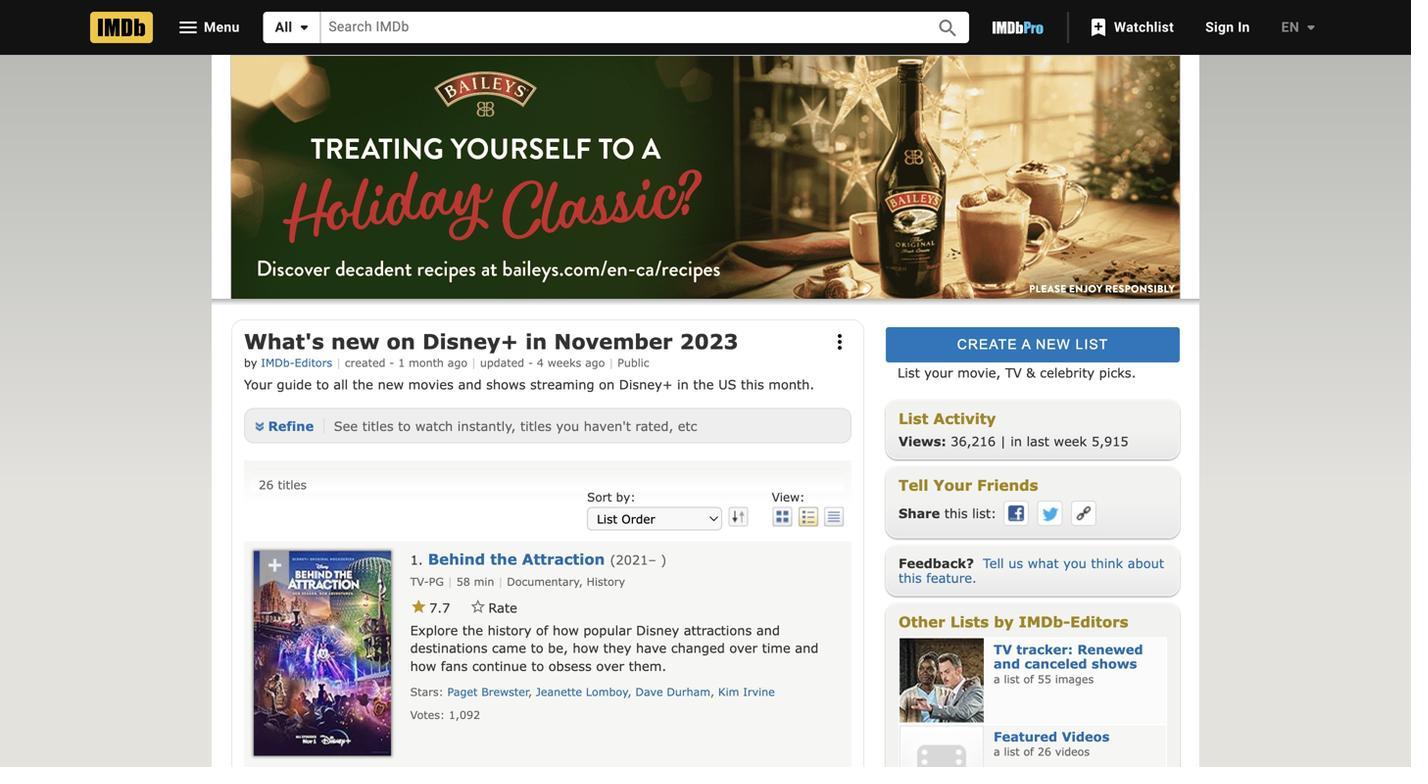 Task type: describe. For each thing, give the bounding box(es) containing it.
2 horizontal spatial titles
[[521, 419, 552, 434]]

min
[[474, 576, 495, 589]]

tell your friends
[[899, 476, 1039, 494]]

Search IMDb text field
[[321, 12, 915, 43]]

your inside what's new on disney+ in november 2023 by imdb-editors | created - 1 month ago | updated - 4 weeks ago | public your guide to all the new movies and shows streaming on disney+ in the us this month.
[[244, 377, 272, 392]]

new up created on the left of page
[[331, 329, 380, 354]]

list for your
[[898, 365, 920, 380]]

by:
[[616, 490, 636, 505]]

of inside explore the history of how popular disney attractions and destinations came to be, how they have changed over time and how fans continue to obsess over them.
[[536, 623, 548, 638]]

new down 1
[[378, 377, 404, 392]]

to inside what's new on disney+ in november 2023 by imdb-editors | created - 1 month ago | updated - 4 weeks ago | public your guide to all the new movies and shows streaming on disney+ in the us this month.
[[316, 377, 329, 392]]

came
[[492, 641, 526, 656]]

irvine
[[743, 686, 775, 699]]

instantly,
[[458, 419, 516, 434]]

home image
[[90, 12, 153, 43]]

have
[[636, 641, 667, 656]]

other lists by imdb-editors
[[899, 613, 1129, 631]]

be,
[[548, 641, 568, 656]]

0 vertical spatial how
[[553, 623, 579, 638]]

sign in
[[1206, 19, 1251, 35]]

time
[[762, 641, 791, 656]]

other
[[899, 613, 946, 631]]

updated
[[480, 356, 525, 370]]

refine
[[268, 419, 314, 434]]

attractions
[[684, 623, 752, 638]]

1 vertical spatial in
[[677, 377, 689, 392]]

lists
[[951, 613, 989, 631]]

a inside tv tracker: renewed and canceled shows a list of 55 images
[[994, 673, 1001, 686]]

feature.
[[927, 570, 977, 586]]

documentary,
[[507, 576, 583, 589]]

the left us
[[694, 377, 714, 392]]

rate
[[489, 600, 517, 616]]

create
[[958, 337, 1018, 352]]

picks.
[[1100, 365, 1137, 380]]

weeks
[[548, 356, 582, 370]]

tv-
[[410, 576, 429, 589]]

and up 'time'
[[757, 623, 780, 638]]

1 vertical spatial by
[[994, 613, 1014, 631]]

list your movie, tv & celebrity picks.
[[898, 365, 1137, 380]]

26 inside "featured videos a list of 26 videos"
[[1038, 746, 1052, 759]]

jeanette
[[536, 686, 582, 699]]

click to add to watchlist image
[[256, 552, 293, 589]]

55
[[1038, 673, 1052, 686]]

0 vertical spatial you
[[556, 419, 580, 434]]

26 titles
[[259, 478, 307, 492]]

4
[[537, 356, 544, 370]]

votes: 1,092
[[410, 709, 480, 722]]

1 vertical spatial disney+
[[619, 377, 673, 392]]

explore the history of how popular disney attractions and destinations came to be, how they have changed over time and how fans continue to obsess over them.
[[410, 623, 819, 674]]

none field inside all search box
[[321, 12, 915, 43]]

1,092
[[449, 709, 480, 722]]

0 vertical spatial tv
[[1006, 365, 1022, 380]]

stars: paget brewster , jeanette lomboy , dave durham , kim irvine
[[410, 686, 775, 699]]

continue
[[472, 659, 527, 674]]

of inside "featured videos a list of 26 videos"
[[1024, 746, 1034, 759]]

views:
[[899, 434, 947, 449]]

this inside what's new on disney+ in november 2023 by imdb-editors | created - 1 month ago | updated - 4 weeks ago | public your guide to all the new movies and shows streaming on disney+ in the us this month.
[[741, 377, 764, 392]]

november
[[554, 329, 673, 354]]

shows inside tv tracker: renewed and canceled shows a list of 55 images
[[1092, 657, 1138, 672]]

share
[[899, 506, 940, 521]]

list for featured videos a list of 26 videos
[[1004, 746, 1020, 759]]

month
[[409, 356, 444, 370]]

what's
[[244, 329, 324, 354]]

celebrity
[[1040, 365, 1095, 380]]

sign
[[1206, 19, 1235, 35]]

1.
[[410, 553, 423, 568]]

2023
[[680, 329, 739, 354]]

streaming
[[530, 377, 595, 392]]

2 horizontal spatial this
[[945, 506, 968, 521]]

0 vertical spatial over
[[730, 641, 758, 656]]

feedback?
[[899, 556, 974, 571]]

| right "min"
[[498, 576, 503, 589]]

us
[[1009, 556, 1024, 571]]

2 - from the left
[[528, 356, 533, 370]]

editors inside what's new on disney+ in november 2023 by imdb-editors | created - 1 month ago | updated - 4 weeks ago | public your guide to all the new movies and shows streaming on disney+ in the us this month.
[[295, 356, 332, 370]]

to left be,
[[531, 641, 544, 656]]

the inside 1. behind the attraction (2021– ) tv-pg | 58 min | documentary, history
[[490, 551, 517, 568]]

1
[[398, 356, 405, 370]]

of inside tv tracker: renewed and canceled shows a list of 55 images
[[1024, 673, 1034, 686]]

| down november
[[609, 356, 614, 370]]

durham
[[667, 686, 711, 699]]

list image image for tv tracker: renewed and canceled shows
[[900, 638, 984, 723]]

videos
[[1062, 729, 1110, 744]]

last
[[1027, 434, 1050, 449]]

all
[[334, 377, 348, 392]]

etc
[[678, 419, 697, 434]]

ascending order image
[[727, 508, 748, 527]]

1. behind the attraction (2021– ) tv-pg | 58 min | documentary, history
[[410, 551, 667, 589]]

list image image for featured videos
[[900, 726, 984, 768]]

videos
[[1056, 746, 1090, 759]]

titles for see titles to watch instantly, titles you haven't rated, etc
[[362, 419, 394, 434]]

brewster
[[482, 686, 529, 699]]

a inside "featured videos a list of 26 videos"
[[994, 746, 1001, 759]]

tell us what you think about this feature. link
[[899, 556, 1165, 586]]

all
[[275, 19, 292, 35]]

new inside button
[[1036, 337, 1071, 352]]

arrow drop down image for all
[[292, 16, 316, 39]]

imdb- inside what's new on disney+ in november 2023 by imdb-editors | created - 1 month ago | updated - 4 weeks ago | public your guide to all the new movies and shows streaming on disney+ in the us this month.
[[261, 356, 295, 370]]

fans
[[441, 659, 468, 674]]

sort
[[587, 490, 612, 505]]

history
[[488, 623, 532, 638]]

1 - from the left
[[390, 356, 394, 370]]

tv tracker: renewed and canceled shows link
[[994, 642, 1144, 672]]

2 , from the left
[[628, 686, 632, 699]]

created
[[345, 356, 386, 370]]

canceled
[[1025, 657, 1088, 672]]

list inside tv tracker: renewed and canceled shows a list of 55 images
[[1004, 673, 1020, 686]]

menu image
[[176, 16, 200, 39]]

movies
[[408, 377, 454, 392]]



Task type: locate. For each thing, give the bounding box(es) containing it.
2 vertical spatial in
[[1011, 434, 1023, 449]]

behind the attraction image
[[254, 552, 391, 757]]

of up be,
[[536, 623, 548, 638]]

attraction
[[522, 551, 605, 568]]

disney+
[[423, 329, 519, 354], [619, 377, 673, 392]]

ago
[[448, 356, 468, 370], [585, 356, 605, 370]]

editors up renewed
[[1071, 613, 1129, 631]]

list
[[1076, 337, 1109, 352], [1004, 673, 1020, 686], [1004, 746, 1020, 759]]

disney+ down public
[[619, 377, 673, 392]]

of left "55" on the right bottom of page
[[1024, 673, 1034, 686]]

0 vertical spatial list
[[1076, 337, 1109, 352]]

new up celebrity
[[1036, 337, 1071, 352]]

1 , from the left
[[529, 686, 532, 699]]

1 horizontal spatial over
[[730, 641, 758, 656]]

watchlist
[[1115, 19, 1175, 35]]

disney
[[636, 623, 680, 638]]

a up &
[[1022, 337, 1032, 352]]

0 horizontal spatial you
[[556, 419, 580, 434]]

shows down updated
[[486, 377, 526, 392]]

2 horizontal spatial in
[[1011, 434, 1023, 449]]

list image image left featured
[[900, 726, 984, 768]]

watchlist button
[[1077, 10, 1190, 45]]

2 vertical spatial this
[[899, 570, 922, 586]]

tv left &
[[1006, 365, 1022, 380]]

1 horizontal spatial tell
[[983, 556, 1004, 571]]

history
[[587, 576, 626, 589]]

behind
[[428, 551, 485, 568]]

1 horizontal spatial arrow drop down image
[[1300, 16, 1323, 39]]

1 ago from the left
[[448, 356, 468, 370]]

0 horizontal spatial disney+
[[423, 329, 519, 354]]

of down featured
[[1024, 746, 1034, 759]]

2 vertical spatial of
[[1024, 746, 1034, 759]]

list up celebrity
[[1076, 337, 1109, 352]]

1 vertical spatial a
[[994, 673, 1001, 686]]

in up "4"
[[526, 329, 547, 354]]

obsess
[[549, 659, 592, 674]]

0 horizontal spatial 26
[[259, 478, 274, 492]]

| inside list activity views: 36,216 | in last week 5,915
[[1001, 434, 1006, 449]]

over
[[730, 641, 758, 656], [596, 659, 625, 674]]

tell for us
[[983, 556, 1004, 571]]

1 vertical spatial of
[[1024, 673, 1034, 686]]

1 vertical spatial tv
[[994, 642, 1013, 657]]

0 vertical spatial by
[[244, 356, 257, 370]]

1 vertical spatial your
[[934, 476, 973, 494]]

1 vertical spatial list
[[899, 410, 929, 427]]

0 horizontal spatial this
[[741, 377, 764, 392]]

titles right instantly,
[[521, 419, 552, 434]]

month.
[[769, 377, 815, 392]]

2 vertical spatial a
[[994, 746, 1001, 759]]

0 vertical spatial list image image
[[900, 638, 984, 723]]

, left dave
[[628, 686, 632, 699]]

guide
[[277, 377, 312, 392]]

0 vertical spatial this
[[741, 377, 764, 392]]

2 vertical spatial list
[[1004, 746, 1020, 759]]

0 vertical spatial on
[[387, 329, 416, 354]]

| left updated
[[471, 356, 476, 370]]

1 horizontal spatial in
[[677, 377, 689, 392]]

explore
[[410, 623, 458, 638]]

en button
[[1266, 10, 1323, 45]]

over down they
[[596, 659, 625, 674]]

list activity views: 36,216 | in last week 5,915
[[899, 410, 1129, 449]]

think
[[1092, 556, 1124, 571]]

| left 58
[[448, 576, 453, 589]]

imdb- down the what's at the left
[[261, 356, 295, 370]]

0 horizontal spatial arrow drop down image
[[292, 16, 316, 39]]

pg
[[429, 576, 444, 589]]

0 horizontal spatial in
[[526, 329, 547, 354]]

tell inside tell us what you think about this feature.
[[983, 556, 1004, 571]]

1 vertical spatial 26
[[1038, 746, 1052, 759]]

and
[[458, 377, 482, 392], [757, 623, 780, 638], [795, 641, 819, 656], [994, 657, 1021, 672]]

0 horizontal spatial imdb-
[[261, 356, 295, 370]]

1 vertical spatial over
[[596, 659, 625, 674]]

haven't
[[584, 419, 631, 434]]

see titles to watch instantly, titles you haven't rated, etc
[[334, 419, 697, 434]]

to left the obsess
[[532, 659, 544, 674]]

the inside explore the history of how popular disney attractions and destinations came to be, how they have changed over time and how fans continue to obsess over them.
[[463, 623, 483, 638]]

titles for 26 titles
[[278, 478, 307, 492]]

arrow drop down image for en
[[1300, 16, 1323, 39]]

the up "min"
[[490, 551, 517, 568]]

disney+ up updated
[[423, 329, 519, 354]]

1 horizontal spatial 26
[[1038, 746, 1052, 759]]

list for activity
[[899, 410, 929, 427]]

the down created on the left of page
[[353, 377, 373, 392]]

the
[[353, 377, 373, 392], [694, 377, 714, 392], [490, 551, 517, 568], [463, 623, 483, 638]]

|
[[336, 356, 341, 370], [471, 356, 476, 370], [609, 356, 614, 370], [1001, 434, 1006, 449], [448, 576, 453, 589], [498, 576, 503, 589]]

arrow drop down image
[[292, 16, 316, 39], [1300, 16, 1323, 39]]

a down featured
[[994, 746, 1001, 759]]

list left your
[[898, 365, 920, 380]]

0 vertical spatial editors
[[295, 356, 332, 370]]

watchlist image
[[1087, 16, 1111, 39]]

1 horizontal spatial by
[[994, 613, 1014, 631]]

featured videos a list of 26 videos
[[994, 729, 1110, 759]]

1 horizontal spatial disney+
[[619, 377, 673, 392]]

tracker:
[[1017, 642, 1073, 657]]

in
[[526, 329, 547, 354], [677, 377, 689, 392], [1011, 434, 1023, 449]]

1 vertical spatial you
[[1064, 556, 1087, 571]]

by inside what's new on disney+ in november 2023 by imdb-editors | created - 1 month ago | updated - 4 weeks ago | public your guide to all the new movies and shows streaming on disney+ in the us this month.
[[244, 356, 257, 370]]

7.7
[[429, 600, 450, 616]]

26
[[259, 478, 274, 492], [1038, 746, 1052, 759]]

behind the attraction link
[[428, 551, 605, 568]]

0 horizontal spatial on
[[387, 329, 416, 354]]

list image image
[[900, 638, 984, 723], [900, 726, 984, 768]]

you inside tell us what you think about this feature.
[[1064, 556, 1087, 571]]

on up 1
[[387, 329, 416, 354]]

this inside tell us what you think about this feature.
[[899, 570, 922, 586]]

, left jeanette
[[529, 686, 532, 699]]

titles down refine
[[278, 478, 307, 492]]

editors up guide
[[295, 356, 332, 370]]

us
[[719, 377, 737, 392]]

kim irvine link
[[719, 686, 775, 699]]

1 list image image from the top
[[900, 638, 984, 723]]

on up haven't
[[599, 377, 615, 392]]

compact view image
[[824, 508, 845, 527]]

what
[[1028, 556, 1059, 571]]

tell us what you think about this feature.
[[899, 556, 1165, 586]]

how up the obsess
[[573, 641, 599, 656]]

tell
[[899, 476, 929, 494], [983, 556, 1004, 571]]

they
[[604, 641, 632, 656]]

0 horizontal spatial over
[[596, 659, 625, 674]]

1 horizontal spatial on
[[599, 377, 615, 392]]

list image image down other
[[900, 638, 984, 723]]

0 vertical spatial tell
[[899, 476, 929, 494]]

0 horizontal spatial your
[[244, 377, 272, 392]]

0 horizontal spatial ago
[[448, 356, 468, 370]]

0 vertical spatial shows
[[486, 377, 526, 392]]

0 horizontal spatial titles
[[278, 478, 307, 492]]

26 down refine
[[259, 478, 274, 492]]

arrow drop down image inside all button
[[292, 16, 316, 39]]

popular
[[584, 623, 632, 638]]

activity
[[934, 410, 996, 427]]

3 , from the left
[[711, 686, 715, 699]]

1 vertical spatial editors
[[1071, 613, 1129, 631]]

arrow drop down image right the menu
[[292, 16, 316, 39]]

list for create a new list
[[1076, 337, 1109, 352]]

0 vertical spatial list
[[898, 365, 920, 380]]

grid view image
[[772, 508, 794, 527]]

0 vertical spatial a
[[1022, 337, 1032, 352]]

1 horizontal spatial imdb-
[[1019, 613, 1071, 631]]

list left "55" on the right bottom of page
[[1004, 673, 1020, 686]]

1 horizontal spatial you
[[1064, 556, 1087, 571]]

in inside list activity views: 36,216 | in last week 5,915
[[1011, 434, 1023, 449]]

0 horizontal spatial by
[[244, 356, 257, 370]]

a inside button
[[1022, 337, 1032, 352]]

watch
[[415, 419, 453, 434]]

0 vertical spatial your
[[244, 377, 272, 392]]

list down featured
[[1004, 746, 1020, 759]]

sort by:
[[587, 490, 636, 505]]

detail view image
[[798, 508, 819, 527]]

1 horizontal spatial shows
[[1092, 657, 1138, 672]]

this left list:
[[945, 506, 968, 521]]

week
[[1054, 434, 1087, 449]]

| up all
[[336, 356, 341, 370]]

imdb- up tracker:
[[1019, 613, 1071, 631]]

images
[[1056, 673, 1094, 686]]

arrow drop down image right in on the top right
[[1300, 16, 1323, 39]]

0 horizontal spatial tell
[[899, 476, 929, 494]]

0 horizontal spatial shows
[[486, 377, 526, 392]]

your left guide
[[244, 377, 272, 392]]

1 vertical spatial tell
[[983, 556, 1004, 571]]

tv
[[1006, 365, 1022, 380], [994, 642, 1013, 657]]

stars:
[[410, 686, 444, 699]]

how up stars:
[[410, 659, 437, 674]]

list inside list activity views: 36,216 | in last week 5,915
[[899, 410, 929, 427]]

shows inside what's new on disney+ in november 2023 by imdb-editors | created - 1 month ago | updated - 4 weeks ago | public your guide to all the new movies and shows streaming on disney+ in the us this month.
[[486, 377, 526, 392]]

and down other lists by imdb-editors
[[994, 657, 1021, 672]]

your up share this list:
[[934, 476, 973, 494]]

featured videos link
[[994, 729, 1110, 744]]

jeanette lomboy link
[[536, 686, 628, 699]]

0 horizontal spatial ,
[[529, 686, 532, 699]]

1 horizontal spatial titles
[[362, 419, 394, 434]]

in left last in the bottom of the page
[[1011, 434, 1023, 449]]

and inside what's new on disney+ in november 2023 by imdb-editors | created - 1 month ago | updated - 4 weeks ago | public your guide to all the new movies and shows streaming on disney+ in the us this month.
[[458, 377, 482, 392]]

featured
[[994, 729, 1058, 744]]

a
[[1022, 337, 1032, 352], [994, 673, 1001, 686], [994, 746, 1001, 759]]

5,915
[[1092, 434, 1129, 449]]

movie,
[[958, 365, 1001, 380]]

kim
[[719, 686, 740, 699]]

- left 1
[[390, 356, 394, 370]]

in up "etc"
[[677, 377, 689, 392]]

share this list:
[[899, 506, 997, 521]]

0 horizontal spatial editors
[[295, 356, 332, 370]]

dave
[[636, 686, 663, 699]]

list:
[[973, 506, 997, 521]]

0 vertical spatial imdb-
[[261, 356, 295, 370]]

public
[[618, 356, 650, 370]]

All search field
[[263, 12, 969, 43]]

shows
[[486, 377, 526, 392], [1092, 657, 1138, 672]]

1 horizontal spatial your
[[934, 476, 973, 494]]

0 vertical spatial in
[[526, 329, 547, 354]]

create a new list link
[[886, 327, 1180, 363]]

rated,
[[636, 419, 674, 434]]

1 horizontal spatial editors
[[1071, 613, 1129, 631]]

the up destinations
[[463, 623, 483, 638]]

titles right see
[[362, 419, 394, 434]]

list inside button
[[1076, 337, 1109, 352]]

by down the what's at the left
[[244, 356, 257, 370]]

you left haven't
[[556, 419, 580, 434]]

shows up 'images'
[[1092, 657, 1138, 672]]

to left all
[[316, 377, 329, 392]]

tell up share
[[899, 476, 929, 494]]

how up be,
[[553, 623, 579, 638]]

you
[[556, 419, 580, 434], [1064, 556, 1087, 571]]

changed
[[671, 641, 725, 656]]

tv inside tv tracker: renewed and canceled shows a list of 55 images
[[994, 642, 1013, 657]]

destinations
[[410, 641, 488, 656]]

1 horizontal spatial ,
[[628, 686, 632, 699]]

this left 'feature.'
[[899, 570, 922, 586]]

ago right month
[[448, 356, 468, 370]]

a left "55" on the right bottom of page
[[994, 673, 1001, 686]]

1 vertical spatial list
[[1004, 673, 1020, 686]]

list up "views:"
[[899, 410, 929, 427]]

by right lists
[[994, 613, 1014, 631]]

this right us
[[741, 377, 764, 392]]

how
[[553, 623, 579, 638], [573, 641, 599, 656], [410, 659, 437, 674]]

0 vertical spatial of
[[536, 623, 548, 638]]

1 vertical spatial imdb-
[[1019, 613, 1071, 631]]

ago down november
[[585, 356, 605, 370]]

0 vertical spatial disney+
[[423, 329, 519, 354]]

1 vertical spatial shows
[[1092, 657, 1138, 672]]

about
[[1128, 556, 1165, 571]]

paget brewster link
[[448, 686, 529, 699]]

1 horizontal spatial this
[[899, 570, 922, 586]]

you right what
[[1064, 556, 1087, 571]]

list inside "featured videos a list of 26 videos"
[[1004, 746, 1020, 759]]

0 horizontal spatial -
[[390, 356, 394, 370]]

tell for your
[[899, 476, 929, 494]]

1 vertical spatial list image image
[[900, 726, 984, 768]]

submit search image
[[937, 17, 960, 40]]

and right 'time'
[[795, 641, 819, 656]]

36,216
[[951, 434, 996, 449]]

2 ago from the left
[[585, 356, 605, 370]]

- left "4"
[[528, 356, 533, 370]]

-
[[390, 356, 394, 370], [528, 356, 533, 370]]

over down attractions
[[730, 641, 758, 656]]

them.
[[629, 659, 667, 674]]

2 list image image from the top
[[900, 726, 984, 768]]

2 horizontal spatial ,
[[711, 686, 715, 699]]

by
[[244, 356, 257, 370], [994, 613, 1014, 631]]

to left watch
[[398, 419, 411, 434]]

votes:
[[410, 709, 445, 722]]

1 horizontal spatial ago
[[585, 356, 605, 370]]

sign in button
[[1190, 10, 1266, 45]]

None field
[[321, 12, 915, 43]]

(2021–
[[610, 553, 657, 568]]

and down updated
[[458, 377, 482, 392]]

tell left us
[[983, 556, 1004, 571]]

| right 36,216 in the right bottom of the page
[[1001, 434, 1006, 449]]

arrow drop down image inside en button
[[1300, 16, 1323, 39]]

create a new list button
[[886, 327, 1180, 363]]

1 arrow drop down image from the left
[[292, 16, 316, 39]]

0 vertical spatial 26
[[259, 478, 274, 492]]

, left kim
[[711, 686, 715, 699]]

2 vertical spatial how
[[410, 659, 437, 674]]

see
[[334, 419, 358, 434]]

and inside tv tracker: renewed and canceled shows a list of 55 images
[[994, 657, 1021, 672]]

&
[[1027, 365, 1036, 380]]

26 down featured videos link
[[1038, 746, 1052, 759]]

1 vertical spatial on
[[599, 377, 615, 392]]

tv down other lists by imdb-editors
[[994, 642, 1013, 657]]

1 vertical spatial this
[[945, 506, 968, 521]]

2 arrow drop down image from the left
[[1300, 16, 1323, 39]]

1 horizontal spatial -
[[528, 356, 533, 370]]

1 vertical spatial how
[[573, 641, 599, 656]]



Task type: vqa. For each thing, say whether or not it's contained in the screenshot.
over
yes



